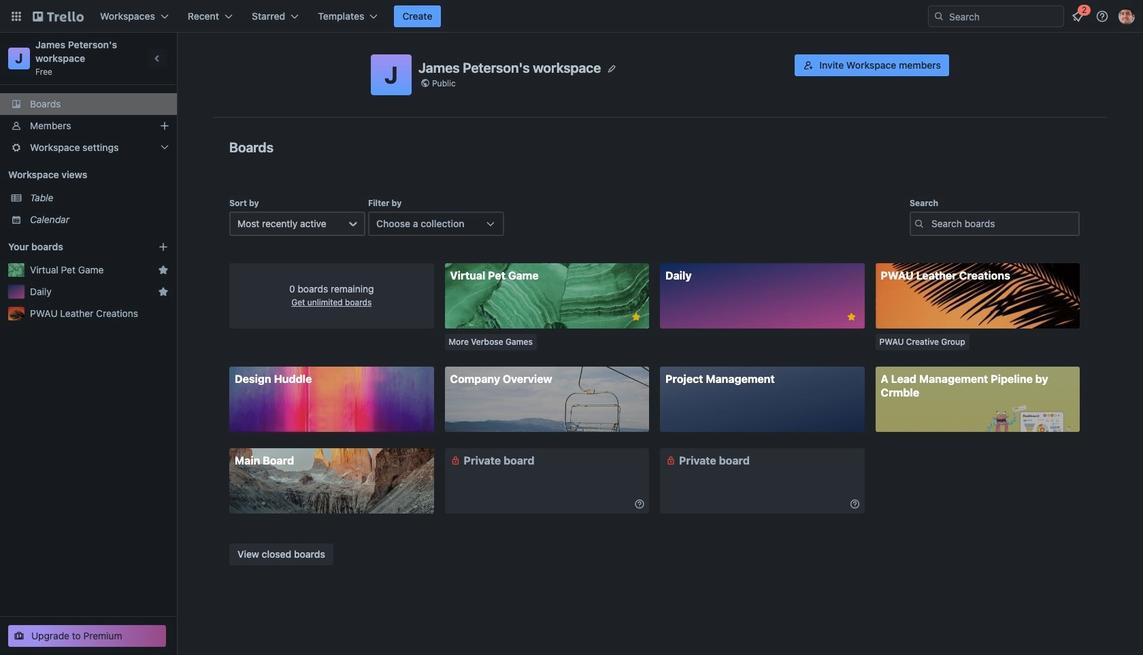 Task type: locate. For each thing, give the bounding box(es) containing it.
0 vertical spatial starred icon image
[[158, 265, 169, 276]]

1 horizontal spatial sm image
[[633, 497, 646, 511]]

0 horizontal spatial sm image
[[449, 454, 462, 467]]

1 horizontal spatial sm image
[[848, 497, 862, 511]]

0 vertical spatial sm image
[[664, 454, 678, 467]]

0 horizontal spatial sm image
[[664, 454, 678, 467]]

sm image
[[449, 454, 462, 467], [633, 497, 646, 511]]

0 vertical spatial sm image
[[449, 454, 462, 467]]

primary element
[[0, 0, 1143, 33]]

search image
[[934, 11, 944, 22]]

sm image
[[664, 454, 678, 467], [848, 497, 862, 511]]

starred icon image
[[158, 265, 169, 276], [158, 286, 169, 297]]

1 vertical spatial starred icon image
[[158, 286, 169, 297]]

1 vertical spatial sm image
[[848, 497, 862, 511]]



Task type: vqa. For each thing, say whether or not it's contained in the screenshot.
sm image to the left
yes



Task type: describe. For each thing, give the bounding box(es) containing it.
2 starred icon image from the top
[[158, 286, 169, 297]]

1 starred icon image from the top
[[158, 265, 169, 276]]

open information menu image
[[1096, 10, 1109, 23]]

james peterson (jamespeterson93) image
[[1119, 8, 1135, 24]]

Search field
[[944, 7, 1064, 26]]

1 vertical spatial sm image
[[633, 497, 646, 511]]

back to home image
[[33, 5, 84, 27]]

add board image
[[158, 242, 169, 252]]

your boards with 3 items element
[[8, 239, 137, 255]]

workspace navigation collapse icon image
[[148, 49, 167, 68]]

2 notifications image
[[1070, 8, 1086, 24]]

Search boards text field
[[910, 212, 1080, 236]]



